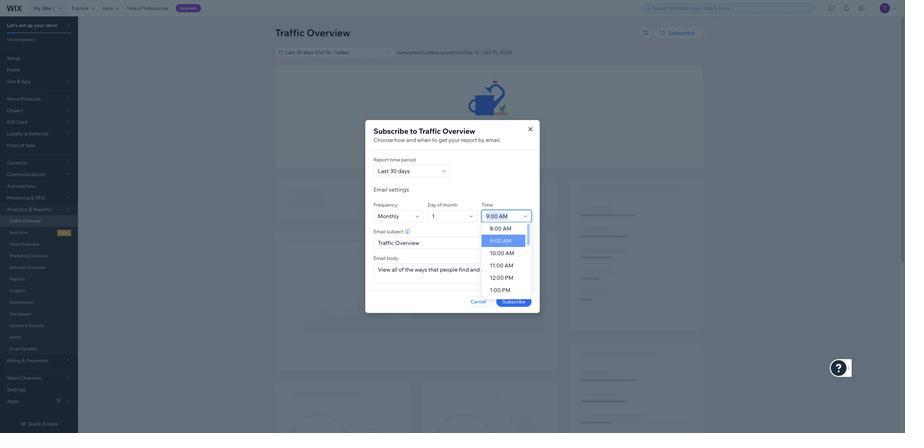 Task type: describe. For each thing, give the bounding box(es) containing it.
traffic overview link
[[0, 215, 78, 227]]

of for month
[[438, 202, 442, 208]]

more
[[516, 128, 526, 133]]

site speed link
[[0, 308, 78, 320]]

email for email settings
[[374, 186, 388, 193]]

report time period
[[374, 157, 416, 163]]

uptime & security
[[10, 323, 45, 328]]

1/6
[[7, 37, 13, 42]]

analytics
[[7, 206, 28, 213]]

my site 1
[[34, 5, 54, 11]]

my
[[34, 5, 41, 11]]

automations
[[7, 183, 36, 189]]

reports inside dropdown button
[[33, 206, 51, 213]]

hire a professional link
[[123, 0, 173, 16]]

email settings
[[374, 186, 409, 193]]

sidebar element
[[0, 16, 78, 433]]

insights link
[[0, 285, 78, 297]]

11:00 am
[[490, 262, 514, 269]]

day
[[428, 202, 436, 208]]

uptime & security link
[[0, 320, 78, 332]]

16
[[474, 49, 479, 55]]

compared to previous period (sep 16 - oct 15, 2023)
[[397, 49, 512, 55]]

traffic.
[[527, 128, 539, 133]]

how inside "link"
[[472, 140, 480, 145]]

cancel
[[471, 299, 486, 305]]

day of month
[[428, 202, 458, 208]]

set
[[19, 22, 26, 28]]

list box containing 8:00 am
[[482, 222, 532, 309]]

email.
[[486, 137, 501, 143]]

Day of month field
[[430, 210, 468, 222]]

setup
[[7, 55, 20, 61]]

8:00 am
[[490, 225, 512, 232]]

page skeleton image
[[275, 179, 703, 433]]

overview for sales overview 'link'
[[21, 242, 39, 247]]

alerts
[[10, 335, 21, 340]]

settings link
[[0, 384, 78, 396]]

previous
[[427, 49, 446, 55]]

an
[[457, 128, 462, 133]]

sales
[[10, 242, 20, 247]]

a for marketing
[[476, 150, 478, 155]]

Email body text field
[[374, 264, 532, 284]]

email for email body
[[374, 255, 386, 261]]

and
[[407, 137, 416, 143]]

to left previous
[[421, 49, 426, 55]]

-
[[481, 49, 482, 55]]

Email subject field
[[376, 237, 529, 249]]

quick access
[[28, 421, 58, 427]]

time for real-
[[19, 230, 28, 235]]

1/6 completed
[[7, 37, 35, 42]]

your inside the subscribe to traffic overview choose how and when to get your report by email.
[[449, 137, 460, 143]]

hire a marketing expert
[[467, 150, 512, 155]]

to inside "link"
[[481, 140, 485, 145]]

expert
[[499, 150, 512, 155]]

& for analytics
[[29, 206, 32, 213]]

subscribe to traffic overview choose how and when to get your report by email.
[[374, 127, 501, 143]]

month
[[443, 202, 458, 208]]

has
[[509, 128, 515, 133]]

Frequency field
[[376, 210, 414, 222]]

your inside "link"
[[498, 140, 506, 145]]

2 horizontal spatial subscribe
[[669, 29, 695, 36]]

real-time
[[10, 230, 28, 235]]

overview for traffic overview link
[[23, 218, 41, 223]]

choose
[[374, 137, 393, 143]]

insights
[[10, 288, 25, 293]]

boost
[[486, 140, 497, 145]]

setup link
[[0, 52, 78, 64]]

2023)
[[500, 49, 512, 55]]

cancel button
[[465, 297, 493, 307]]

your inside not enough traffic you'll get an overview once your site has more traffic.
[[491, 128, 500, 133]]

10:00
[[490, 250, 505, 257]]

analytics & reports button
[[0, 204, 78, 215]]

learn
[[460, 140, 471, 145]]

marketing overview
[[10, 253, 49, 258]]

explore
[[72, 5, 89, 11]]

1:00
[[490, 287, 501, 294]]

report
[[374, 157, 389, 163]]

behavior overview link
[[0, 262, 78, 273]]

1 horizontal spatial period
[[447, 49, 462, 55]]

email for email subject
[[374, 229, 386, 235]]

compared
[[397, 49, 420, 55]]

real-
[[10, 230, 19, 235]]

get inside not enough traffic you'll get an overview once your site has more traffic.
[[450, 128, 456, 133]]

when
[[417, 137, 431, 143]]

subject
[[387, 229, 404, 235]]

sale
[[25, 142, 35, 149]]

0 vertical spatial subscribe button
[[654, 27, 703, 39]]

professional
[[141, 5, 169, 11]]

pm for 2:00 pm
[[503, 299, 511, 306]]

sales overview link
[[0, 239, 78, 250]]

let's
[[7, 22, 18, 28]]

overview inside the subscribe to traffic overview choose how and when to get your report by email.
[[443, 127, 476, 136]]

1 horizontal spatial traffic overview
[[275, 27, 351, 39]]

traffic inside "link"
[[507, 140, 518, 145]]

a for professional
[[138, 5, 140, 11]]

updates
[[21, 346, 37, 351]]

hire for hire a professional
[[127, 5, 136, 11]]

settings
[[389, 186, 409, 193]]

pm for 12:00 pm
[[505, 274, 514, 281]]

12:00
[[490, 274, 504, 281]]

alerts link
[[0, 332, 78, 343]]

how inside the subscribe to traffic overview choose how and when to get your report by email.
[[395, 137, 405, 143]]

by
[[479, 137, 485, 143]]

uptime
[[10, 323, 24, 328]]

traffic inside the subscribe to traffic overview choose how and when to get your report by email.
[[419, 127, 441, 136]]

Report time period field
[[376, 165, 441, 177]]



Task type: locate. For each thing, give the bounding box(es) containing it.
email updates
[[10, 346, 37, 351]]

0 horizontal spatial &
[[25, 323, 27, 328]]

1 vertical spatial period
[[401, 157, 416, 163]]

0 vertical spatial time
[[390, 157, 400, 163]]

1 horizontal spatial of
[[438, 202, 442, 208]]

hire a marketing expert link
[[467, 149, 512, 156]]

0 horizontal spatial subscribe button
[[497, 297, 532, 307]]

your right boost
[[498, 140, 506, 145]]

subscribe inside the subscribe to traffic overview choose how and when to get your report by email.
[[374, 127, 409, 136]]

& inside dropdown button
[[29, 206, 32, 213]]

not
[[468, 120, 477, 126]]

hire inside hire a marketing expert link
[[467, 150, 475, 155]]

0 vertical spatial traffic overview
[[275, 27, 351, 39]]

a left professional
[[138, 5, 140, 11]]

email inside sidebar element
[[10, 346, 20, 351]]

site left speed
[[10, 311, 17, 317]]

your right up
[[34, 22, 44, 28]]

how left and
[[395, 137, 405, 143]]

upgrade button
[[176, 4, 201, 12]]

0 vertical spatial traffic
[[275, 27, 305, 39]]

9:00 am
[[490, 238, 512, 244]]

reports up traffic overview link
[[33, 206, 51, 213]]

benchmarks
[[10, 300, 34, 305]]

hire
[[127, 5, 136, 11], [467, 150, 475, 155]]

home link
[[0, 64, 78, 76]]

1 vertical spatial pm
[[502, 287, 511, 294]]

0 horizontal spatial subscribe
[[374, 127, 409, 136]]

Search for tools, apps, help & more... field
[[651, 3, 811, 13]]

0 horizontal spatial reports
[[10, 277, 25, 282]]

you'll
[[439, 128, 449, 133]]

reports up insights
[[10, 277, 25, 282]]

2 vertical spatial pm
[[503, 299, 511, 306]]

of left the sale
[[20, 142, 24, 149]]

pm right 12:00
[[505, 274, 514, 281]]

point
[[7, 142, 19, 149]]

sales overview
[[10, 242, 39, 247]]

15,
[[493, 49, 499, 55]]

get left an
[[450, 128, 456, 133]]

am right 9:00
[[503, 238, 512, 244]]

traffic down 'has'
[[507, 140, 518, 145]]

0 horizontal spatial site
[[10, 311, 17, 317]]

body
[[387, 255, 398, 261]]

pm right 2:00
[[503, 299, 511, 306]]

overview inside sales overview 'link'
[[21, 242, 39, 247]]

9:00 am option
[[482, 235, 526, 247]]

behavior overview
[[10, 265, 46, 270]]

traffic inside not enough traffic you'll get an overview once your site has more traffic.
[[496, 120, 510, 126]]

frequency
[[374, 202, 397, 208]]

overview
[[463, 128, 480, 133]]

automations link
[[0, 180, 78, 192]]

1 horizontal spatial time
[[390, 157, 400, 163]]

None field
[[284, 48, 385, 57]]

0 vertical spatial a
[[138, 5, 140, 11]]

not enough traffic you'll get an overview once your site has more traffic.
[[439, 120, 539, 133]]

get inside the subscribe to traffic overview choose how and when to get your report by email.
[[439, 137, 447, 143]]

your down an
[[449, 137, 460, 143]]

0 vertical spatial subscribe
[[669, 29, 695, 36]]

1 horizontal spatial &
[[29, 206, 32, 213]]

email left "body"
[[374, 255, 386, 261]]

1 vertical spatial hire
[[467, 150, 475, 155]]

of right day
[[438, 202, 442, 208]]

speed
[[18, 311, 31, 317]]

am for 9:00 am
[[503, 238, 512, 244]]

point of sale link
[[0, 140, 78, 151]]

email up frequency
[[374, 186, 388, 193]]

subscribe button
[[654, 27, 703, 39], [497, 297, 532, 307]]

email for email updates
[[10, 346, 20, 351]]

0 vertical spatial site
[[42, 5, 51, 11]]

0 vertical spatial period
[[447, 49, 462, 55]]

completed
[[14, 37, 35, 42]]

quick access button
[[20, 421, 58, 427]]

1 horizontal spatial a
[[476, 150, 478, 155]]

help button
[[99, 0, 123, 16]]

1 vertical spatial traffic
[[507, 140, 518, 145]]

am for 8:00 am
[[503, 225, 512, 232]]

hire for hire a marketing expert
[[467, 150, 475, 155]]

email left subject
[[374, 229, 386, 235]]

2 vertical spatial traffic
[[10, 218, 22, 223]]

behavior
[[10, 265, 27, 270]]

1 horizontal spatial traffic
[[275, 27, 305, 39]]

1 vertical spatial subscribe button
[[497, 297, 532, 307]]

Time field
[[484, 210, 522, 222]]

benchmarks link
[[0, 297, 78, 308]]

1 horizontal spatial subscribe button
[[654, 27, 703, 39]]

to right when
[[432, 137, 438, 143]]

am right 8:00
[[503, 225, 512, 232]]

help
[[103, 5, 113, 11]]

(sep
[[463, 49, 473, 55]]

pm right 1:00
[[502, 287, 511, 294]]

1 vertical spatial traffic
[[419, 127, 441, 136]]

your left the "site"
[[491, 128, 500, 133]]

security
[[28, 323, 45, 328]]

site speed
[[10, 311, 31, 317]]

traffic up the "site"
[[496, 120, 510, 126]]

overview inside behavior overview link
[[28, 265, 46, 270]]

to
[[421, 49, 426, 55], [410, 127, 417, 136], [432, 137, 438, 143], [481, 140, 485, 145]]

0 horizontal spatial traffic
[[10, 218, 22, 223]]

& for uptime
[[25, 323, 27, 328]]

1 vertical spatial site
[[10, 311, 17, 317]]

1 vertical spatial get
[[439, 137, 447, 143]]

hire a professional
[[127, 5, 169, 11]]

0 vertical spatial hire
[[127, 5, 136, 11]]

a
[[138, 5, 140, 11], [476, 150, 478, 155]]

0 vertical spatial pm
[[505, 274, 514, 281]]

& right uptime on the bottom left of page
[[25, 323, 27, 328]]

period
[[447, 49, 462, 55], [401, 157, 416, 163]]

0 vertical spatial &
[[29, 206, 32, 213]]

2:00
[[490, 299, 501, 306]]

& right analytics
[[29, 206, 32, 213]]

of for sale
[[20, 142, 24, 149]]

0 horizontal spatial time
[[19, 230, 28, 235]]

traffic
[[275, 27, 305, 39], [419, 127, 441, 136], [10, 218, 22, 223]]

quick
[[28, 421, 41, 427]]

0 horizontal spatial how
[[395, 137, 405, 143]]

of inside sidebar element
[[20, 142, 24, 149]]

email updates link
[[0, 343, 78, 355]]

your inside sidebar element
[[34, 22, 44, 28]]

0 horizontal spatial of
[[20, 142, 24, 149]]

1 horizontal spatial hire
[[467, 150, 475, 155]]

settings
[[7, 387, 26, 393]]

time
[[482, 202, 493, 208]]

traffic overview inside sidebar element
[[10, 218, 41, 223]]

am
[[503, 225, 512, 232], [503, 238, 512, 244], [506, 250, 515, 257], [505, 262, 514, 269]]

get
[[450, 128, 456, 133], [439, 137, 447, 143]]

time
[[390, 157, 400, 163], [19, 230, 28, 235]]

1 vertical spatial reports
[[10, 277, 25, 282]]

up
[[27, 22, 33, 28]]

oct
[[483, 49, 491, 55]]

new
[[60, 231, 69, 235]]

how right learn
[[472, 140, 480, 145]]

once
[[481, 128, 490, 133]]

hire down learn
[[467, 150, 475, 155]]

0 horizontal spatial get
[[439, 137, 447, 143]]

to up and
[[410, 127, 417, 136]]

1 horizontal spatial how
[[472, 140, 480, 145]]

let's set up your store
[[7, 22, 57, 28]]

am for 10:00 am
[[506, 250, 515, 257]]

access
[[42, 421, 58, 427]]

am right 10:00
[[506, 250, 515, 257]]

0 horizontal spatial a
[[138, 5, 140, 11]]

your
[[34, 22, 44, 28], [491, 128, 500, 133], [449, 137, 460, 143], [498, 140, 506, 145]]

1 vertical spatial subscribe
[[374, 127, 409, 136]]

2 vertical spatial subscribe
[[503, 299, 526, 305]]

0 vertical spatial reports
[[33, 206, 51, 213]]

0 vertical spatial of
[[20, 142, 24, 149]]

get down 'you'll'
[[439, 137, 447, 143]]

pm
[[505, 274, 514, 281], [502, 287, 511, 294], [503, 299, 511, 306]]

period left (sep
[[447, 49, 462, 55]]

site
[[42, 5, 51, 11], [10, 311, 17, 317]]

time inside sidebar element
[[19, 230, 28, 235]]

1 horizontal spatial reports
[[33, 206, 51, 213]]

&
[[29, 206, 32, 213], [25, 323, 27, 328]]

upgrade
[[180, 5, 197, 11]]

1 vertical spatial of
[[438, 202, 442, 208]]

0 horizontal spatial period
[[401, 157, 416, 163]]

reports link
[[0, 273, 78, 285]]

1 horizontal spatial subscribe
[[503, 299, 526, 305]]

marketing overview link
[[0, 250, 78, 262]]

a left marketing
[[476, 150, 478, 155]]

traffic inside sidebar element
[[10, 218, 22, 223]]

10:00 am
[[490, 250, 515, 257]]

time for report
[[390, 157, 400, 163]]

period up 'report time period' field
[[401, 157, 416, 163]]

traffic overview
[[275, 27, 351, 39], [10, 218, 41, 223]]

1 horizontal spatial site
[[42, 5, 51, 11]]

list box
[[482, 222, 532, 309]]

1 vertical spatial a
[[476, 150, 478, 155]]

am for 11:00 am
[[505, 262, 514, 269]]

overview inside marketing overview link
[[30, 253, 49, 258]]

marketing
[[10, 253, 29, 258]]

1:00 pm
[[490, 287, 511, 294]]

learn how to boost your traffic link
[[460, 139, 518, 145]]

time right the report
[[390, 157, 400, 163]]

am inside option
[[503, 238, 512, 244]]

1 vertical spatial traffic overview
[[10, 218, 41, 223]]

overview inside traffic overview link
[[23, 218, 41, 223]]

enough
[[478, 120, 495, 126]]

2 horizontal spatial traffic
[[419, 127, 441, 136]]

11:00
[[490, 262, 504, 269]]

report
[[461, 137, 477, 143]]

12:00 pm
[[490, 274, 514, 281]]

9:00
[[490, 238, 502, 244]]

1 vertical spatial &
[[25, 323, 27, 328]]

1 horizontal spatial get
[[450, 128, 456, 133]]

site left 1
[[42, 5, 51, 11]]

to left boost
[[481, 140, 485, 145]]

marketing
[[479, 150, 498, 155]]

overview for marketing overview link
[[30, 253, 49, 258]]

email down alerts
[[10, 346, 20, 351]]

time up sales overview
[[19, 230, 28, 235]]

reports
[[33, 206, 51, 213], [10, 277, 25, 282]]

am right 11:00
[[505, 262, 514, 269]]

pm for 1:00 pm
[[502, 287, 511, 294]]

0 vertical spatial traffic
[[496, 120, 510, 126]]

site inside "link"
[[10, 311, 17, 317]]

0 vertical spatial get
[[450, 128, 456, 133]]

0 horizontal spatial traffic overview
[[10, 218, 41, 223]]

point of sale
[[7, 142, 35, 149]]

hire inside hire a professional link
[[127, 5, 136, 11]]

overview for behavior overview link
[[28, 265, 46, 270]]

0 horizontal spatial hire
[[127, 5, 136, 11]]

hire right help button
[[127, 5, 136, 11]]

1 vertical spatial time
[[19, 230, 28, 235]]

2:00 pm
[[490, 299, 511, 306]]

analytics & reports
[[7, 206, 51, 213]]

& inside 'link'
[[25, 323, 27, 328]]



